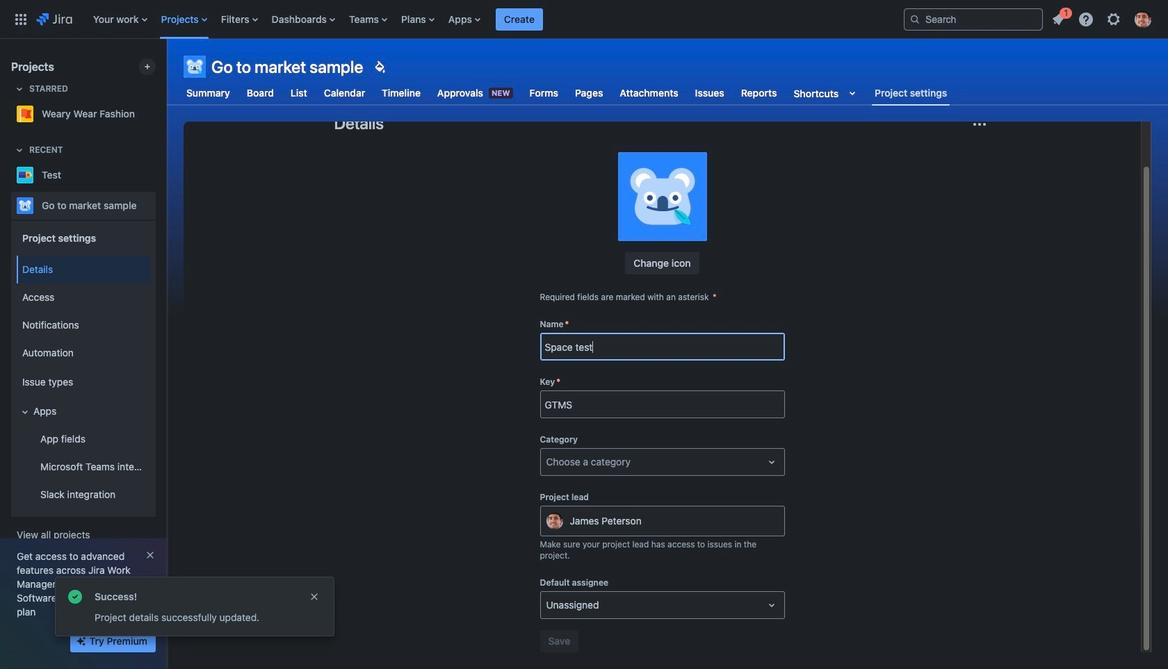 Task type: locate. For each thing, give the bounding box(es) containing it.
add to starred image
[[152, 197, 168, 214]]

search image
[[909, 14, 921, 25]]

banner
[[0, 0, 1168, 39]]

tab list
[[175, 81, 958, 106]]

remove from starred image
[[152, 106, 168, 122]]

None text field
[[546, 455, 549, 469], [546, 599, 549, 613], [546, 455, 549, 469], [546, 599, 549, 613]]

jira image
[[36, 11, 72, 27], [36, 11, 72, 27]]

group
[[14, 220, 150, 517], [14, 252, 150, 513]]

1 horizontal spatial list item
[[1046, 5, 1072, 30]]

more image
[[971, 116, 988, 133]]

list item
[[496, 0, 543, 39], [1046, 5, 1072, 30]]

1 open image from the top
[[763, 454, 780, 471]]

collapse recent projects image
[[11, 142, 28, 159]]

add to starred image
[[152, 167, 168, 184]]

None field
[[541, 335, 784, 360], [541, 392, 784, 417], [541, 335, 784, 360], [541, 392, 784, 417]]

dismiss image
[[309, 592, 320, 603]]

1 vertical spatial open image
[[763, 597, 780, 614]]

sidebar navigation image
[[152, 56, 182, 83]]

create project image
[[142, 61, 153, 72]]

alert
[[56, 578, 334, 636]]

1 group from the top
[[14, 220, 150, 517]]

list
[[86, 0, 893, 39], [1046, 5, 1160, 32]]

0 vertical spatial open image
[[763, 454, 780, 471]]

close premium upgrade banner image
[[145, 550, 156, 561]]

project avatar image
[[618, 152, 707, 241]]

expand image
[[17, 404, 33, 421]]

help image
[[1078, 11, 1094, 27]]

0 horizontal spatial list
[[86, 0, 893, 39]]

2 group from the top
[[14, 252, 150, 513]]

None search field
[[904, 8, 1043, 30]]

settings image
[[1105, 11, 1122, 27]]

open image
[[763, 454, 780, 471], [763, 597, 780, 614]]



Task type: describe. For each thing, give the bounding box(es) containing it.
0 horizontal spatial list item
[[496, 0, 543, 39]]

primary element
[[8, 0, 893, 39]]

collapse starred projects image
[[11, 81, 28, 97]]

set project background image
[[371, 58, 388, 75]]

your profile and settings image
[[1135, 11, 1151, 27]]

1 horizontal spatial list
[[1046, 5, 1160, 32]]

appswitcher icon image
[[13, 11, 29, 27]]

success image
[[67, 589, 83, 606]]

2 open image from the top
[[763, 597, 780, 614]]

Search field
[[904, 8, 1043, 30]]

notifications image
[[1050, 11, 1067, 27]]



Task type: vqa. For each thing, say whether or not it's contained in the screenshot.
'Jira Software' image
no



